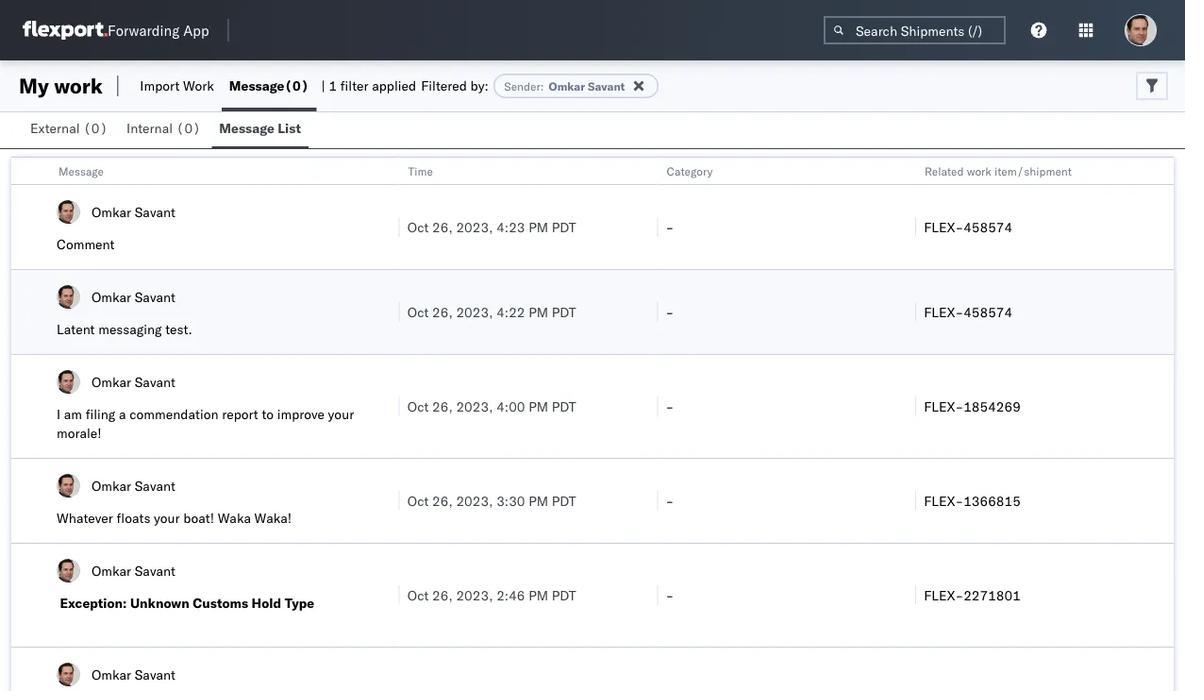 Task type: describe. For each thing, give the bounding box(es) containing it.
26, for oct 26, 2023, 3:30 pm pdt
[[432, 492, 453, 509]]

omkar for whatever
[[92, 477, 131, 494]]

related
[[925, 164, 965, 178]]

work for my
[[54, 73, 103, 99]]

whatever floats your boat! waka waka!
[[57, 510, 292, 526]]

omkar savant for exception:
[[92, 562, 176, 579]]

message (0)
[[229, 77, 309, 94]]

resize handle column header for time
[[635, 158, 657, 691]]

a
[[119, 406, 126, 422]]

pm for 4:00
[[529, 398, 549, 414]]

savant for oct 26, 2023, 2:46 pm pdt
[[135, 562, 176, 579]]

2023, for 2:46
[[456, 587, 493, 603]]

savant inside "button"
[[135, 666, 176, 683]]

import work
[[140, 77, 214, 94]]

2023, for 4:23
[[456, 219, 493, 235]]

waka
[[218, 510, 251, 526]]

- for oct 26, 2023, 3:30 pm pdt
[[666, 492, 674, 509]]

my
[[19, 73, 49, 99]]

commendation
[[130, 406, 219, 422]]

exception:
[[60, 595, 127, 611]]

oct for oct 26, 2023, 4:22 pm pdt
[[408, 304, 429, 320]]

pm for 3:30
[[529, 492, 549, 509]]

Search Shipments (/) text field
[[824, 16, 1006, 44]]

comment
[[57, 236, 115, 253]]

oct 26, 2023, 4:23 pm pdt
[[408, 219, 576, 235]]

test.
[[165, 321, 192, 338]]

item/shipment
[[995, 164, 1073, 178]]

1 vertical spatial your
[[154, 510, 180, 526]]

i
[[57, 406, 61, 422]]

oct for oct 26, 2023, 3:30 pm pdt
[[408, 492, 429, 509]]

external
[[30, 120, 80, 136]]

my work
[[19, 73, 103, 99]]

floats
[[117, 510, 151, 526]]

flex- 1854269
[[924, 398, 1021, 414]]

list
[[278, 120, 301, 136]]

internal (0) button
[[119, 111, 212, 148]]

boat!
[[183, 510, 214, 526]]

related work item/shipment
[[925, 164, 1073, 178]]

time
[[408, 164, 433, 178]]

flex- for oct 26, 2023, 2:46 pm pdt
[[924, 587, 964, 603]]

flex- 2271801
[[924, 587, 1021, 603]]

pdt for oct 26, 2023, 2:46 pm pdt
[[552, 587, 576, 603]]

2023, for 3:30
[[456, 492, 493, 509]]

morale!
[[57, 425, 102, 441]]

4:00
[[497, 398, 525, 414]]

(0) for external (0)
[[83, 120, 108, 136]]

to
[[262, 406, 274, 422]]

pdt for oct 26, 2023, 4:00 pm pdt
[[552, 398, 576, 414]]

improve
[[277, 406, 325, 422]]

customs
[[193, 595, 248, 611]]

| 1 filter applied filtered by:
[[321, 77, 489, 94]]

omkar savant button
[[11, 648, 1174, 691]]

flex- for oct 26, 2023, 4:00 pm pdt
[[924, 398, 964, 414]]

latent
[[57, 321, 95, 338]]

unknown
[[130, 595, 189, 611]]

pdt for oct 26, 2023, 4:23 pm pdt
[[552, 219, 576, 235]]

flex- 458574 for oct 26, 2023, 4:23 pm pdt
[[924, 219, 1013, 235]]

work
[[183, 77, 214, 94]]

|
[[321, 77, 326, 94]]

omkar for latent
[[92, 288, 131, 305]]

26, for oct 26, 2023, 4:23 pm pdt
[[432, 219, 453, 235]]

omkar for comment
[[92, 203, 131, 220]]

458574 for oct 26, 2023, 4:23 pm pdt
[[964, 219, 1013, 235]]

sender
[[504, 79, 541, 93]]

resize handle column header for category
[[893, 158, 916, 691]]

flex- for oct 26, 2023, 4:23 pm pdt
[[924, 219, 964, 235]]

forwarding app link
[[23, 21, 209, 40]]

oct 26, 2023, 3:30 pm pdt
[[408, 492, 576, 509]]

oct 26, 2023, 4:22 pm pdt
[[408, 304, 576, 320]]

category
[[667, 164, 713, 178]]

report
[[222, 406, 259, 422]]

hold
[[252, 595, 282, 611]]

flex- 458574 for oct 26, 2023, 4:22 pm pdt
[[924, 304, 1013, 320]]

external (0) button
[[23, 111, 119, 148]]

- for oct 26, 2023, 2:46 pm pdt
[[666, 587, 674, 603]]



Task type: locate. For each thing, give the bounding box(es) containing it.
omkar down exception:
[[92, 666, 131, 683]]

exception: unknown customs hold type
[[60, 595, 315, 611]]

message left list
[[219, 120, 275, 136]]

flex- for oct 26, 2023, 3:30 pm pdt
[[924, 492, 964, 509]]

1 flex- from the top
[[924, 219, 964, 235]]

omkar savant for comment
[[92, 203, 176, 220]]

1 pm from the top
[[529, 219, 549, 235]]

26, left 2:46
[[432, 587, 453, 603]]

pdt right 4:22
[[552, 304, 576, 320]]

4 resize handle column header from the left
[[1152, 158, 1174, 691]]

- for oct 26, 2023, 4:22 pm pdt
[[666, 304, 674, 320]]

(0)
[[285, 77, 309, 94], [83, 120, 108, 136], [176, 120, 201, 136]]

external (0)
[[30, 120, 108, 136]]

omkar up comment
[[92, 203, 131, 220]]

message list
[[219, 120, 301, 136]]

savant for oct 26, 2023, 3:30 pm pdt
[[135, 477, 176, 494]]

savant for oct 26, 2023, 4:23 pm pdt
[[135, 203, 176, 220]]

3:30
[[497, 492, 525, 509]]

pdt
[[552, 219, 576, 235], [552, 304, 576, 320], [552, 398, 576, 414], [552, 492, 576, 509], [552, 587, 576, 603]]

0 vertical spatial flex- 458574
[[924, 219, 1013, 235]]

filter
[[341, 77, 369, 94]]

3 omkar savant from the top
[[92, 373, 176, 390]]

1 26, from the top
[[432, 219, 453, 235]]

flex- 458574
[[924, 219, 1013, 235], [924, 304, 1013, 320]]

2023, left 4:00
[[456, 398, 493, 414]]

5 oct from the top
[[408, 587, 429, 603]]

:
[[541, 79, 544, 93]]

am
[[64, 406, 82, 422]]

waka!
[[255, 510, 292, 526]]

5 pm from the top
[[529, 587, 549, 603]]

your left boat!
[[154, 510, 180, 526]]

omkar savant for latent
[[92, 288, 176, 305]]

5 2023, from the top
[[456, 587, 493, 603]]

work for related
[[968, 164, 992, 178]]

sender : omkar savant
[[504, 79, 625, 93]]

458574 for oct 26, 2023, 4:22 pm pdt
[[964, 304, 1013, 320]]

oct for oct 26, 2023, 4:23 pm pdt
[[408, 219, 429, 235]]

2 26, from the top
[[432, 304, 453, 320]]

5 omkar savant from the top
[[92, 562, 176, 579]]

1 vertical spatial message
[[219, 120, 275, 136]]

pdt right '4:23'
[[552, 219, 576, 235]]

26, for oct 26, 2023, 2:46 pm pdt
[[432, 587, 453, 603]]

4 flex- from the top
[[924, 492, 964, 509]]

3 26, from the top
[[432, 398, 453, 414]]

resize handle column header for message
[[376, 158, 399, 691]]

(0) inside 'button'
[[176, 120, 201, 136]]

omkar
[[549, 79, 585, 93], [92, 203, 131, 220], [92, 288, 131, 305], [92, 373, 131, 390], [92, 477, 131, 494], [92, 562, 131, 579], [92, 666, 131, 683]]

1 vertical spatial 458574
[[964, 304, 1013, 320]]

2023, left 3:30
[[456, 492, 493, 509]]

oct for oct 26, 2023, 4:00 pm pdt
[[408, 398, 429, 414]]

(0) inside button
[[83, 120, 108, 136]]

omkar savant down the unknown
[[92, 666, 176, 683]]

2 pdt from the top
[[552, 304, 576, 320]]

savant right :
[[588, 79, 625, 93]]

omkar up latent messaging test.
[[92, 288, 131, 305]]

1 oct from the top
[[408, 219, 429, 235]]

oct 26, 2023, 4:00 pm pdt
[[408, 398, 576, 414]]

pm right '4:23'
[[529, 219, 549, 235]]

forwarding
[[108, 21, 180, 39]]

(0) for internal (0)
[[176, 120, 201, 136]]

savant up whatever floats your boat! waka waka! on the left bottom of the page
[[135, 477, 176, 494]]

type
[[285, 595, 315, 611]]

458574
[[964, 219, 1013, 235], [964, 304, 1013, 320]]

1 vertical spatial work
[[968, 164, 992, 178]]

savant up commendation
[[135, 373, 176, 390]]

message down external (0) button
[[59, 164, 104, 178]]

pm right 4:00
[[529, 398, 549, 414]]

omkar savant inside "button"
[[92, 666, 176, 683]]

oct left 2:46
[[408, 587, 429, 603]]

work
[[54, 73, 103, 99], [968, 164, 992, 178]]

3 pm from the top
[[529, 398, 549, 414]]

4:22
[[497, 304, 525, 320]]

omkar savant for whatever
[[92, 477, 176, 494]]

oct down time
[[408, 219, 429, 235]]

2 vertical spatial message
[[59, 164, 104, 178]]

oct left 4:00
[[408, 398, 429, 414]]

1
[[329, 77, 337, 94]]

pm right 2:46
[[529, 587, 549, 603]]

1 2023, from the top
[[456, 219, 493, 235]]

3 - from the top
[[666, 398, 674, 414]]

1 flex- 458574 from the top
[[924, 219, 1013, 235]]

0 horizontal spatial your
[[154, 510, 180, 526]]

omkar savant up messaging
[[92, 288, 176, 305]]

0 horizontal spatial (0)
[[83, 120, 108, 136]]

resize handle column header for related work item/shipment
[[1152, 158, 1174, 691]]

message for list
[[219, 120, 275, 136]]

4 26, from the top
[[432, 492, 453, 509]]

flexport. image
[[23, 21, 108, 40]]

3 resize handle column header from the left
[[893, 158, 916, 691]]

1 resize handle column header from the left
[[376, 158, 399, 691]]

filing
[[86, 406, 116, 422]]

omkar for exception:
[[92, 562, 131, 579]]

savant
[[588, 79, 625, 93], [135, 203, 176, 220], [135, 288, 176, 305], [135, 373, 176, 390], [135, 477, 176, 494], [135, 562, 176, 579], [135, 666, 176, 683]]

26, left 4:22
[[432, 304, 453, 320]]

1 458574 from the top
[[964, 219, 1013, 235]]

pm
[[529, 219, 549, 235], [529, 304, 549, 320], [529, 398, 549, 414], [529, 492, 549, 509], [529, 587, 549, 603]]

1 horizontal spatial (0)
[[176, 120, 201, 136]]

- for oct 26, 2023, 4:23 pm pdt
[[666, 219, 674, 235]]

2 pm from the top
[[529, 304, 549, 320]]

omkar up exception:
[[92, 562, 131, 579]]

5 26, from the top
[[432, 587, 453, 603]]

app
[[183, 21, 209, 39]]

pm for 4:22
[[529, 304, 549, 320]]

4 omkar savant from the top
[[92, 477, 176, 494]]

oct 26, 2023, 2:46 pm pdt
[[408, 587, 576, 603]]

oct left 3:30
[[408, 492, 429, 509]]

oct
[[408, 219, 429, 235], [408, 304, 429, 320], [408, 398, 429, 414], [408, 492, 429, 509], [408, 587, 429, 603]]

26, for oct 26, 2023, 4:00 pm pdt
[[432, 398, 453, 414]]

savant for oct 26, 2023, 4:00 pm pdt
[[135, 373, 176, 390]]

1366815
[[964, 492, 1021, 509]]

4 2023, from the top
[[456, 492, 493, 509]]

3 2023, from the top
[[456, 398, 493, 414]]

3 oct from the top
[[408, 398, 429, 414]]

pm for 2:46
[[529, 587, 549, 603]]

savant down the unknown
[[135, 666, 176, 683]]

whatever
[[57, 510, 113, 526]]

latent messaging test.
[[57, 321, 192, 338]]

import work button
[[133, 60, 222, 111]]

work up "external (0)"
[[54, 73, 103, 99]]

26, left 3:30
[[432, 492, 453, 509]]

message inside button
[[219, 120, 275, 136]]

i am filing a commendation report to improve your morale!
[[57, 406, 354, 441]]

2271801
[[964, 587, 1021, 603]]

your inside i am filing a commendation report to improve your morale!
[[328, 406, 354, 422]]

omkar inside "button"
[[92, 666, 131, 683]]

26,
[[432, 219, 453, 235], [432, 304, 453, 320], [432, 398, 453, 414], [432, 492, 453, 509], [432, 587, 453, 603]]

4 - from the top
[[666, 492, 674, 509]]

messaging
[[98, 321, 162, 338]]

2 omkar savant from the top
[[92, 288, 176, 305]]

oct for oct 26, 2023, 2:46 pm pdt
[[408, 587, 429, 603]]

2023, for 4:22
[[456, 304, 493, 320]]

2023, for 4:00
[[456, 398, 493, 414]]

0 vertical spatial your
[[328, 406, 354, 422]]

2 flex- from the top
[[924, 304, 964, 320]]

2 458574 from the top
[[964, 304, 1013, 320]]

5 - from the top
[[666, 587, 674, 603]]

your right improve
[[328, 406, 354, 422]]

2 flex- 458574 from the top
[[924, 304, 1013, 320]]

0 horizontal spatial work
[[54, 73, 103, 99]]

applied
[[372, 77, 417, 94]]

internal
[[127, 120, 173, 136]]

resize handle column header
[[376, 158, 399, 691], [635, 158, 657, 691], [893, 158, 916, 691], [1152, 158, 1174, 691]]

internal (0)
[[127, 120, 201, 136]]

pm right 4:22
[[529, 304, 549, 320]]

2023, left 4:22
[[456, 304, 493, 320]]

savant up test. at the top left of the page
[[135, 288, 176, 305]]

(0) for message (0)
[[285, 77, 309, 94]]

2023,
[[456, 219, 493, 235], [456, 304, 493, 320], [456, 398, 493, 414], [456, 492, 493, 509], [456, 587, 493, 603]]

flex-
[[924, 219, 964, 235], [924, 304, 964, 320], [924, 398, 964, 414], [924, 492, 964, 509], [924, 587, 964, 603]]

filtered
[[421, 77, 467, 94]]

(0) right internal on the top of the page
[[176, 120, 201, 136]]

savant down internal (0) 'button'
[[135, 203, 176, 220]]

1 horizontal spatial work
[[968, 164, 992, 178]]

message up message list
[[229, 77, 285, 94]]

(0) left |
[[285, 77, 309, 94]]

26, down time
[[432, 219, 453, 235]]

1 pdt from the top
[[552, 219, 576, 235]]

omkar savant up floats in the bottom left of the page
[[92, 477, 176, 494]]

- for oct 26, 2023, 4:00 pm pdt
[[666, 398, 674, 414]]

message
[[229, 77, 285, 94], [219, 120, 275, 136], [59, 164, 104, 178]]

your
[[328, 406, 354, 422], [154, 510, 180, 526]]

omkar right :
[[549, 79, 585, 93]]

omkar up floats in the bottom left of the page
[[92, 477, 131, 494]]

pdt right 2:46
[[552, 587, 576, 603]]

2 - from the top
[[666, 304, 674, 320]]

1854269
[[964, 398, 1021, 414]]

5 pdt from the top
[[552, 587, 576, 603]]

oct left 4:22
[[408, 304, 429, 320]]

-
[[666, 219, 674, 235], [666, 304, 674, 320], [666, 398, 674, 414], [666, 492, 674, 509], [666, 587, 674, 603]]

2023, left '4:23'
[[456, 219, 493, 235]]

0 vertical spatial work
[[54, 73, 103, 99]]

pdt right 3:30
[[552, 492, 576, 509]]

import
[[140, 77, 180, 94]]

pdt for oct 26, 2023, 4:22 pm pdt
[[552, 304, 576, 320]]

savant up the unknown
[[135, 562, 176, 579]]

1 - from the top
[[666, 219, 674, 235]]

omkar savant for i
[[92, 373, 176, 390]]

4 oct from the top
[[408, 492, 429, 509]]

message list button
[[212, 111, 309, 148]]

2 resize handle column header from the left
[[635, 158, 657, 691]]

omkar up filing
[[92, 373, 131, 390]]

omkar savant up comment
[[92, 203, 176, 220]]

2 oct from the top
[[408, 304, 429, 320]]

2 2023, from the top
[[456, 304, 493, 320]]

forwarding app
[[108, 21, 209, 39]]

by:
[[471, 77, 489, 94]]

6 omkar savant from the top
[[92, 666, 176, 683]]

4 pdt from the top
[[552, 492, 576, 509]]

1 horizontal spatial your
[[328, 406, 354, 422]]

26, for oct 26, 2023, 4:22 pm pdt
[[432, 304, 453, 320]]

message for (0)
[[229, 77, 285, 94]]

0 vertical spatial message
[[229, 77, 285, 94]]

omkar for i
[[92, 373, 131, 390]]

(0) right external
[[83, 120, 108, 136]]

1 vertical spatial flex- 458574
[[924, 304, 1013, 320]]

pdt right 4:00
[[552, 398, 576, 414]]

2:46
[[497, 587, 525, 603]]

omkar savant
[[92, 203, 176, 220], [92, 288, 176, 305], [92, 373, 176, 390], [92, 477, 176, 494], [92, 562, 176, 579], [92, 666, 176, 683]]

pdt for oct 26, 2023, 3:30 pm pdt
[[552, 492, 576, 509]]

2023, left 2:46
[[456, 587, 493, 603]]

pm right 3:30
[[529, 492, 549, 509]]

1 omkar savant from the top
[[92, 203, 176, 220]]

flex- for oct 26, 2023, 4:22 pm pdt
[[924, 304, 964, 320]]

3 flex- from the top
[[924, 398, 964, 414]]

2 horizontal spatial (0)
[[285, 77, 309, 94]]

savant for oct 26, 2023, 4:22 pm pdt
[[135, 288, 176, 305]]

omkar savant up a
[[92, 373, 176, 390]]

work right related
[[968, 164, 992, 178]]

4:23
[[497, 219, 525, 235]]

5 flex- from the top
[[924, 587, 964, 603]]

4 pm from the top
[[529, 492, 549, 509]]

flex- 1366815
[[924, 492, 1021, 509]]

omkar savant up the unknown
[[92, 562, 176, 579]]

pm for 4:23
[[529, 219, 549, 235]]

3 pdt from the top
[[552, 398, 576, 414]]

0 vertical spatial 458574
[[964, 219, 1013, 235]]

26, left 4:00
[[432, 398, 453, 414]]



Task type: vqa. For each thing, say whether or not it's contained in the screenshot.
'flex-' for CONFIRM DELIVERY button on the left bottom of the page
no



